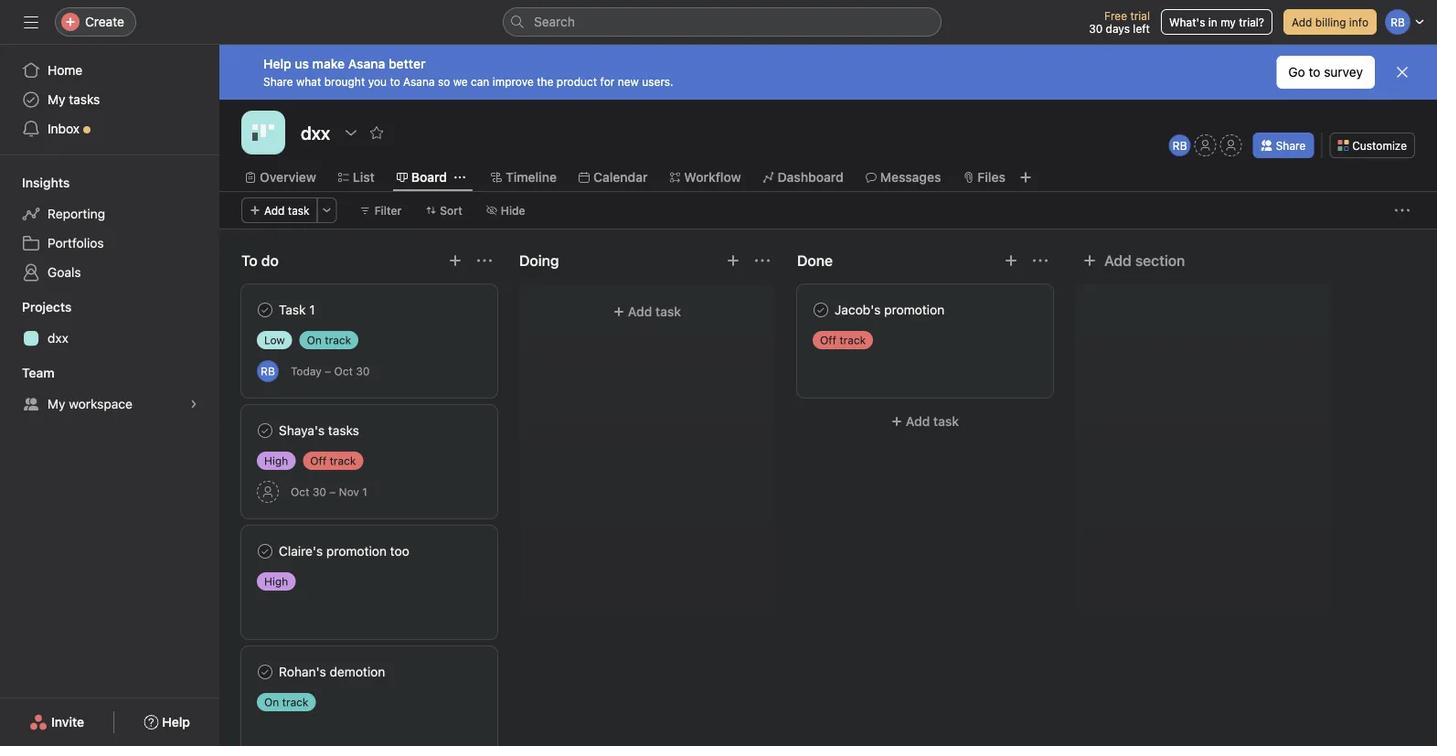 Task type: describe. For each thing, give the bounding box(es) containing it.
insights
[[22, 175, 70, 190]]

share button
[[1253, 133, 1314, 158]]

share inside help us make asana better share what brought you to asana so we can improve the product for new users.
[[263, 75, 293, 88]]

more section actions image for doing
[[755, 253, 770, 268]]

jacob's promotion
[[835, 302, 945, 317]]

customize
[[1353, 139, 1407, 152]]

show options image
[[344, 125, 359, 140]]

board link
[[397, 167, 447, 187]]

new
[[618, 75, 639, 88]]

what's in my trial? button
[[1161, 9, 1273, 35]]

inbox link
[[11, 114, 208, 144]]

the
[[537, 75, 554, 88]]

trial
[[1131, 9, 1150, 22]]

1 vertical spatial –
[[329, 486, 336, 498]]

task for the add task button to the middle
[[656, 304, 681, 319]]

improve
[[493, 75, 534, 88]]

hide button
[[478, 198, 534, 223]]

list link
[[338, 167, 375, 187]]

you
[[368, 75, 387, 88]]

my workspace link
[[11, 390, 208, 419]]

task 1
[[279, 302, 315, 317]]

add task image for done
[[1004, 253, 1019, 268]]

completed checkbox for jacob's
[[810, 299, 832, 321]]

rb for left rb button
[[261, 365, 275, 378]]

go to survey button
[[1277, 56, 1375, 89]]

calendar link
[[579, 167, 648, 187]]

off for high
[[310, 454, 327, 467]]

calendar
[[593, 170, 648, 185]]

demotion
[[330, 664, 385, 679]]

more section actions image for to do
[[477, 253, 492, 268]]

messages link
[[866, 167, 941, 187]]

add inside add section button
[[1105, 252, 1132, 269]]

info
[[1350, 16, 1369, 28]]

track for high
[[330, 454, 356, 467]]

create
[[85, 14, 124, 29]]

help for help
[[162, 715, 190, 730]]

task for leftmost the add task button
[[288, 204, 310, 217]]

board
[[411, 170, 447, 185]]

survey
[[1324, 64, 1363, 80]]

filter button
[[352, 198, 410, 223]]

banner containing help us make asana better
[[219, 45, 1437, 100]]

1 horizontal spatial 1
[[362, 486, 367, 498]]

teams element
[[0, 357, 219, 422]]

on track for low
[[307, 334, 351, 347]]

2 vertical spatial 30
[[313, 486, 326, 498]]

we
[[453, 75, 468, 88]]

timeline
[[506, 170, 557, 185]]

for
[[600, 75, 615, 88]]

list
[[353, 170, 375, 185]]

filter
[[375, 204, 402, 217]]

dxx
[[48, 331, 68, 346]]

my tasks link
[[11, 85, 208, 114]]

home link
[[11, 56, 208, 85]]

my for my workspace
[[48, 396, 65, 411]]

left
[[1133, 22, 1150, 35]]

product
[[557, 75, 597, 88]]

on for rohan's demotion
[[264, 696, 279, 709]]

global element
[[0, 45, 219, 155]]

create button
[[55, 7, 136, 37]]

rohan's
[[279, 664, 326, 679]]

us
[[295, 56, 309, 71]]

go
[[1289, 64, 1305, 80]]

dashboard link
[[763, 167, 844, 187]]

projects element
[[0, 291, 219, 357]]

home
[[48, 63, 83, 78]]

completed checkbox for task
[[254, 299, 276, 321]]

users.
[[642, 75, 674, 88]]

dismiss image
[[1395, 65, 1410, 80]]

hide
[[501, 204, 525, 217]]

sort
[[440, 204, 463, 217]]

what's
[[1169, 16, 1206, 28]]

2 vertical spatial add task button
[[797, 405, 1053, 438]]

timeline link
[[491, 167, 557, 187]]

too
[[390, 544, 410, 559]]

overview link
[[245, 167, 316, 187]]

0 horizontal spatial 1
[[309, 302, 315, 317]]

help button
[[132, 706, 202, 739]]

off track for high
[[310, 454, 356, 467]]

dashboard
[[778, 170, 844, 185]]

30 inside free trial 30 days left
[[1089, 22, 1103, 35]]

off for jacob's promotion
[[820, 334, 837, 347]]

free
[[1105, 9, 1127, 22]]

help us make asana better share what brought you to asana so we can improve the product for new users.
[[263, 56, 674, 88]]

0 vertical spatial rb button
[[1169, 134, 1191, 156]]

tab actions image
[[454, 172, 465, 183]]

free trial 30 days left
[[1089, 9, 1150, 35]]

goals
[[48, 265, 81, 280]]

completed image for shaya's tasks
[[254, 420, 276, 442]]

oct 30 – nov 1
[[291, 486, 367, 498]]

low
[[264, 334, 285, 347]]

files link
[[963, 167, 1006, 187]]

portfolios link
[[11, 229, 208, 258]]

doing
[[519, 252, 559, 269]]



Task type: locate. For each thing, give the bounding box(es) containing it.
1 vertical spatial completed image
[[254, 661, 276, 683]]

1
[[309, 302, 315, 317], [362, 486, 367, 498]]

completed image for rohan's
[[254, 661, 276, 683]]

0 vertical spatial task
[[288, 204, 310, 217]]

1 vertical spatial oct
[[291, 486, 309, 498]]

make
[[312, 56, 345, 71]]

more section actions image down hide dropdown button
[[477, 253, 492, 268]]

1 vertical spatial on track
[[264, 696, 309, 709]]

off track for jacob's promotion
[[820, 334, 866, 347]]

add to starred image
[[370, 125, 384, 140]]

30 left nov
[[313, 486, 326, 498]]

completed image
[[810, 299, 832, 321], [254, 661, 276, 683]]

my
[[48, 92, 65, 107], [48, 396, 65, 411]]

jacob's
[[835, 302, 881, 317]]

in
[[1209, 16, 1218, 28]]

what's in my trial?
[[1169, 16, 1265, 28]]

1 vertical spatial promotion
[[326, 544, 387, 559]]

more actions image down customize
[[1395, 203, 1410, 218]]

add task image
[[448, 253, 463, 268], [726, 253, 741, 268], [1004, 253, 1019, 268]]

1 horizontal spatial add task button
[[530, 295, 764, 328]]

off down shaya's tasks
[[310, 454, 327, 467]]

completed image for task 1
[[254, 299, 276, 321]]

add task image left more section actions icon
[[1004, 253, 1019, 268]]

workflow link
[[670, 167, 741, 187]]

promotion for claire's
[[326, 544, 387, 559]]

completed image for jacob's
[[810, 299, 832, 321]]

portfolios
[[48, 235, 104, 251]]

more actions image left filter dropdown button
[[322, 205, 333, 216]]

projects button
[[0, 298, 72, 316]]

search button
[[503, 7, 942, 37]]

my inside the teams element
[[48, 396, 65, 411]]

0 horizontal spatial completed checkbox
[[254, 420, 276, 442]]

0 vertical spatial 1
[[309, 302, 315, 317]]

tasks for shaya's tasks
[[328, 423, 359, 438]]

0 vertical spatial tasks
[[69, 92, 100, 107]]

team button
[[0, 364, 55, 382]]

1 horizontal spatial share
[[1276, 139, 1306, 152]]

help for help us make asana better share what brought you to asana so we can improve the product for new users.
[[263, 56, 291, 71]]

1 completed checkbox from the top
[[254, 299, 276, 321]]

reporting link
[[11, 199, 208, 229]]

1 horizontal spatial task
[[656, 304, 681, 319]]

1 high from the top
[[264, 454, 288, 467]]

1 horizontal spatial add task
[[628, 304, 681, 319]]

reporting
[[48, 206, 105, 221]]

1 vertical spatial off
[[310, 454, 327, 467]]

1 horizontal spatial rb button
[[1169, 134, 1191, 156]]

completed checkbox left shaya's
[[254, 420, 276, 442]]

completed image for claire's promotion too
[[254, 540, 276, 562]]

2 horizontal spatial task
[[934, 414, 959, 429]]

1 vertical spatial 30
[[356, 365, 370, 378]]

0 horizontal spatial to
[[390, 75, 400, 88]]

days
[[1106, 22, 1130, 35]]

inbox
[[48, 121, 80, 136]]

3 completed image from the top
[[254, 540, 276, 562]]

board image
[[252, 122, 274, 144]]

high
[[264, 454, 288, 467], [264, 575, 288, 588]]

track for low
[[325, 334, 351, 347]]

completed image left the rohan's
[[254, 661, 276, 683]]

add task image for to do
[[448, 253, 463, 268]]

my inside global element
[[48, 92, 65, 107]]

3 completed checkbox from the top
[[254, 661, 276, 683]]

search
[[534, 14, 575, 29]]

completed checkbox left task
[[254, 299, 276, 321]]

1 my from the top
[[48, 92, 65, 107]]

tasks inside my tasks link
[[69, 92, 100, 107]]

asana
[[403, 75, 435, 88]]

1 vertical spatial completed checkbox
[[254, 540, 276, 562]]

to
[[1309, 64, 1321, 80], [390, 75, 400, 88]]

2 vertical spatial completed checkbox
[[254, 661, 276, 683]]

2 more section actions image from the left
[[755, 253, 770, 268]]

1 vertical spatial 1
[[362, 486, 367, 498]]

track down the rohan's
[[282, 696, 309, 709]]

task
[[279, 302, 306, 317]]

oct left nov
[[291, 486, 309, 498]]

off track down jacob's
[[820, 334, 866, 347]]

billing
[[1316, 16, 1346, 28]]

2 completed checkbox from the top
[[254, 540, 276, 562]]

– left nov
[[329, 486, 336, 498]]

oct right today
[[334, 365, 353, 378]]

completed image
[[254, 299, 276, 321], [254, 420, 276, 442], [254, 540, 276, 562]]

overview
[[260, 170, 316, 185]]

1 vertical spatial completed checkbox
[[254, 420, 276, 442]]

0 vertical spatial completed image
[[810, 299, 832, 321]]

tasks right shaya's
[[328, 423, 359, 438]]

to right the go
[[1309, 64, 1321, 80]]

help inside help us make asana better share what brought you to asana so we can improve the product for new users.
[[263, 56, 291, 71]]

2 vertical spatial task
[[934, 414, 959, 429]]

1 vertical spatial rb
[[261, 365, 275, 378]]

1 completed image from the top
[[254, 299, 276, 321]]

more section actions image
[[1033, 253, 1048, 268]]

rb button
[[1169, 134, 1191, 156], [257, 360, 279, 382]]

workspace
[[69, 396, 133, 411]]

completed image left shaya's
[[254, 420, 276, 442]]

rohan's demotion
[[279, 664, 385, 679]]

1 vertical spatial my
[[48, 396, 65, 411]]

0 vertical spatial add task button
[[241, 198, 318, 223]]

brought
[[324, 75, 365, 88]]

0 vertical spatial completed checkbox
[[254, 299, 276, 321]]

0 horizontal spatial 30
[[313, 486, 326, 498]]

to inside button
[[1309, 64, 1321, 80]]

done
[[797, 252, 833, 269]]

to do
[[241, 252, 279, 269]]

0 vertical spatial off
[[820, 334, 837, 347]]

1 vertical spatial completed image
[[254, 420, 276, 442]]

on track
[[307, 334, 351, 347], [264, 696, 309, 709]]

on down the rohan's
[[264, 696, 279, 709]]

banner
[[219, 45, 1437, 100]]

1 horizontal spatial more actions image
[[1395, 203, 1410, 218]]

1 vertical spatial high
[[264, 575, 288, 588]]

2 vertical spatial completed image
[[254, 540, 276, 562]]

today – oct 30
[[291, 365, 370, 378]]

1 horizontal spatial to
[[1309, 64, 1321, 80]]

shaya's tasks
[[279, 423, 359, 438]]

completed checkbox left jacob's
[[810, 299, 832, 321]]

0 horizontal spatial add task image
[[448, 253, 463, 268]]

0 horizontal spatial tasks
[[69, 92, 100, 107]]

tasks for my tasks
[[69, 92, 100, 107]]

add billing info button
[[1284, 9, 1377, 35]]

0 horizontal spatial add task
[[264, 204, 310, 217]]

0 vertical spatial oct
[[334, 365, 353, 378]]

1 more section actions image from the left
[[477, 253, 492, 268]]

completed image left jacob's
[[810, 299, 832, 321]]

dxx link
[[11, 324, 208, 353]]

add inside "add billing info" button
[[1292, 16, 1313, 28]]

0 vertical spatial completed checkbox
[[810, 299, 832, 321]]

30 left days
[[1089, 22, 1103, 35]]

off track up oct 30 – nov 1
[[310, 454, 356, 467]]

30
[[1089, 22, 1103, 35], [356, 365, 370, 378], [313, 486, 326, 498]]

1 horizontal spatial oct
[[334, 365, 353, 378]]

1 horizontal spatial off track
[[820, 334, 866, 347]]

– right today
[[325, 365, 331, 378]]

0 vertical spatial share
[[263, 75, 293, 88]]

tasks
[[69, 92, 100, 107], [328, 423, 359, 438]]

0 horizontal spatial on
[[264, 696, 279, 709]]

share left what
[[263, 75, 293, 88]]

my workspace
[[48, 396, 133, 411]]

0 horizontal spatial rb button
[[257, 360, 279, 382]]

None text field
[[296, 116, 335, 149]]

0 horizontal spatial completed image
[[254, 661, 276, 683]]

claire's promotion too
[[279, 544, 410, 559]]

hide sidebar image
[[24, 15, 38, 29]]

1 horizontal spatial add task image
[[726, 253, 741, 268]]

add task image for doing
[[726, 253, 741, 268]]

add tab image
[[1019, 170, 1033, 185]]

0 horizontal spatial off track
[[310, 454, 356, 467]]

my for my tasks
[[48, 92, 65, 107]]

2 my from the top
[[48, 396, 65, 411]]

help inside dropdown button
[[162, 715, 190, 730]]

1 add task image from the left
[[448, 253, 463, 268]]

add section
[[1105, 252, 1185, 269]]

0 horizontal spatial oct
[[291, 486, 309, 498]]

1 horizontal spatial help
[[263, 56, 291, 71]]

2 horizontal spatial add task image
[[1004, 253, 1019, 268]]

add task button
[[241, 198, 318, 223], [530, 295, 764, 328], [797, 405, 1053, 438]]

workflow
[[684, 170, 741, 185]]

3 add task image from the left
[[1004, 253, 1019, 268]]

files
[[978, 170, 1006, 185]]

1 horizontal spatial completed image
[[810, 299, 832, 321]]

so
[[438, 75, 450, 88]]

2 horizontal spatial add task button
[[797, 405, 1053, 438]]

0 horizontal spatial more actions image
[[322, 205, 333, 216]]

my up inbox
[[48, 92, 65, 107]]

1 vertical spatial add task
[[628, 304, 681, 319]]

0 vertical spatial on
[[307, 334, 322, 347]]

more section actions image left done
[[755, 253, 770, 268]]

section
[[1136, 252, 1185, 269]]

1 horizontal spatial 30
[[356, 365, 370, 378]]

my down team
[[48, 396, 65, 411]]

0 vertical spatial on track
[[307, 334, 351, 347]]

on track down the rohan's
[[264, 696, 309, 709]]

more section actions image
[[477, 253, 492, 268], [755, 253, 770, 268]]

on for low
[[307, 334, 322, 347]]

track for jacob's promotion
[[840, 334, 866, 347]]

completed image left task
[[254, 299, 276, 321]]

1 vertical spatial share
[[1276, 139, 1306, 152]]

projects
[[22, 299, 72, 315]]

add
[[1292, 16, 1313, 28], [264, 204, 285, 217], [1105, 252, 1132, 269], [628, 304, 652, 319], [906, 414, 930, 429]]

1 horizontal spatial rb
[[1173, 139, 1187, 152]]

sort button
[[417, 198, 471, 223]]

on up today
[[307, 334, 322, 347]]

insights button
[[0, 174, 70, 192]]

track for rohan's demotion
[[282, 696, 309, 709]]

to right you
[[390, 75, 400, 88]]

1 horizontal spatial more section actions image
[[755, 253, 770, 268]]

1 vertical spatial tasks
[[328, 423, 359, 438]]

off down jacob's
[[820, 334, 837, 347]]

see details, my workspace image
[[188, 399, 199, 410]]

1 vertical spatial task
[[656, 304, 681, 319]]

0 vertical spatial add task
[[264, 204, 310, 217]]

promotion right jacob's
[[884, 302, 945, 317]]

0 vertical spatial help
[[263, 56, 291, 71]]

off
[[820, 334, 837, 347], [310, 454, 327, 467]]

2 horizontal spatial 30
[[1089, 22, 1103, 35]]

completed image left claire's
[[254, 540, 276, 562]]

more actions image
[[1395, 203, 1410, 218], [322, 205, 333, 216]]

high down claire's
[[264, 575, 288, 588]]

1 right task
[[309, 302, 315, 317]]

0 vertical spatial rb
[[1173, 139, 1187, 152]]

2 high from the top
[[264, 575, 288, 588]]

claire's
[[279, 544, 323, 559]]

track up nov
[[330, 454, 356, 467]]

share
[[263, 75, 293, 88], [1276, 139, 1306, 152]]

0 horizontal spatial share
[[263, 75, 293, 88]]

0 vertical spatial completed image
[[254, 299, 276, 321]]

share down the go
[[1276, 139, 1306, 152]]

search list box
[[503, 7, 942, 37]]

completed checkbox for rohan's
[[254, 661, 276, 683]]

team
[[22, 365, 55, 380]]

0 horizontal spatial help
[[162, 715, 190, 730]]

trial?
[[1239, 16, 1265, 28]]

0 vertical spatial promotion
[[884, 302, 945, 317]]

my
[[1221, 16, 1236, 28]]

completed checkbox left claire's
[[254, 540, 276, 562]]

0 vertical spatial –
[[325, 365, 331, 378]]

add task image down sort
[[448, 253, 463, 268]]

1 horizontal spatial completed checkbox
[[810, 299, 832, 321]]

0 horizontal spatial rb
[[261, 365, 275, 378]]

0 horizontal spatial promotion
[[326, 544, 387, 559]]

on track for rohan's demotion
[[264, 696, 309, 709]]

task
[[288, 204, 310, 217], [656, 304, 681, 319], [934, 414, 959, 429]]

my tasks
[[48, 92, 100, 107]]

Completed checkbox
[[810, 299, 832, 321], [254, 420, 276, 442]]

1 horizontal spatial tasks
[[328, 423, 359, 438]]

on track up "today – oct 30"
[[307, 334, 351, 347]]

0 horizontal spatial more section actions image
[[477, 253, 492, 268]]

invite button
[[17, 706, 96, 739]]

1 horizontal spatial off
[[820, 334, 837, 347]]

0 vertical spatial my
[[48, 92, 65, 107]]

track down jacob's
[[840, 334, 866, 347]]

go to survey
[[1289, 64, 1363, 80]]

task for bottommost the add task button
[[934, 414, 959, 429]]

nov
[[339, 486, 359, 498]]

rb for topmost rb button
[[1173, 139, 1187, 152]]

1 right nov
[[362, 486, 367, 498]]

add task image left done
[[726, 253, 741, 268]]

asana better
[[348, 56, 426, 71]]

0 vertical spatial 30
[[1089, 22, 1103, 35]]

0 horizontal spatial off
[[310, 454, 327, 467]]

2 add task image from the left
[[726, 253, 741, 268]]

0 vertical spatial off track
[[820, 334, 866, 347]]

1 vertical spatial off track
[[310, 454, 356, 467]]

today
[[291, 365, 322, 378]]

completed checkbox left the rohan's
[[254, 661, 276, 683]]

2 completed image from the top
[[254, 420, 276, 442]]

1 vertical spatial on
[[264, 696, 279, 709]]

share inside button
[[1276, 139, 1306, 152]]

Completed checkbox
[[254, 299, 276, 321], [254, 540, 276, 562], [254, 661, 276, 683]]

completed checkbox for shaya's
[[254, 420, 276, 442]]

promotion left "too"
[[326, 544, 387, 559]]

1 vertical spatial help
[[162, 715, 190, 730]]

1 horizontal spatial promotion
[[884, 302, 945, 317]]

to inside help us make asana better share what brought you to asana so we can improve the product for new users.
[[390, 75, 400, 88]]

insights element
[[0, 166, 219, 291]]

what
[[296, 75, 321, 88]]

shaya's
[[279, 423, 325, 438]]

0 vertical spatial high
[[264, 454, 288, 467]]

30 right today
[[356, 365, 370, 378]]

1 horizontal spatial on
[[307, 334, 322, 347]]

1 vertical spatial add task button
[[530, 295, 764, 328]]

tasks down home
[[69, 92, 100, 107]]

track up "today – oct 30"
[[325, 334, 351, 347]]

2 horizontal spatial add task
[[906, 414, 959, 429]]

2 vertical spatial add task
[[906, 414, 959, 429]]

promotion for jacob's
[[884, 302, 945, 317]]

1 vertical spatial rb button
[[257, 360, 279, 382]]

invite
[[51, 715, 84, 730]]

high down shaya's
[[264, 454, 288, 467]]

help
[[263, 56, 291, 71], [162, 715, 190, 730]]

completed checkbox for claire's
[[254, 540, 276, 562]]

0 horizontal spatial add task button
[[241, 198, 318, 223]]

0 horizontal spatial task
[[288, 204, 310, 217]]



Task type: vqa. For each thing, say whether or not it's contained in the screenshot.
linked projects for nature walk 'cell'
no



